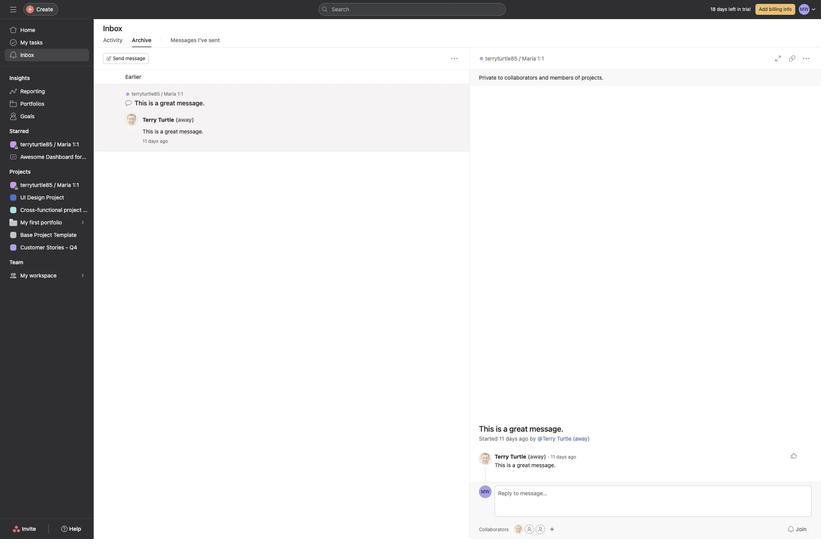 Task type: locate. For each thing, give the bounding box(es) containing it.
ago
[[160, 138, 168, 144], [519, 436, 529, 442], [568, 454, 577, 460]]

0 horizontal spatial inbox
[[20, 52, 34, 58]]

0 vertical spatial terry
[[143, 116, 157, 123]]

my left first on the left top of page
[[20, 219, 28, 226]]

1 horizontal spatial ago
[[519, 436, 529, 442]]

is inside this is a great message. 11 days ago
[[155, 128, 159, 135]]

for
[[75, 154, 82, 160]]

this is a great message.
[[495, 462, 558, 469]]

see details, my workspace image
[[80, 274, 85, 278]]

terryturtle85 inside 'this is a great message.' dialog
[[486, 55, 518, 62]]

0 vertical spatial great
[[165, 128, 178, 135]]

terryturtle85 / maria 1:1 link up ui design project
[[5, 179, 89, 191]]

this for this is a great message. 11 days ago
[[143, 128, 153, 135]]

my inside teams element
[[20, 272, 28, 279]]

ago left by
[[519, 436, 529, 442]]

1 vertical spatial terryturtle85 / maria 1:1 link
[[5, 138, 89, 151]]

my first portfolio
[[20, 219, 62, 226]]

project up the cross-functional project plan on the top left
[[46, 194, 64, 201]]

0 horizontal spatial tt
[[129, 116, 135, 122]]

terryturtle85 / maria 1:1
[[486, 55, 544, 62], [132, 91, 183, 97], [20, 141, 79, 148], [20, 182, 79, 188]]

message. up @terry
[[530, 425, 564, 434]]

/ up "dashboard"
[[54, 141, 56, 148]]

days inside terry turtle (away) · 11 days ago
[[557, 454, 567, 460]]

private to collaborators and members of projects.
[[479, 74, 604, 81]]

0 horizontal spatial terry turtle link
[[143, 116, 174, 123]]

is
[[149, 100, 153, 107], [155, 128, 159, 135], [496, 425, 502, 434], [507, 462, 511, 469]]

tt down started
[[483, 456, 489, 462]]

this down the terry turtle (away)
[[143, 128, 153, 135]]

terry down started
[[495, 454, 509, 460]]

message. inside this is a great message. 11 days ago
[[179, 128, 204, 135]]

1 vertical spatial turtle
[[557, 436, 572, 442]]

tt left the terry turtle (away)
[[129, 116, 135, 122]]

2 horizontal spatial ago
[[568, 454, 577, 460]]

2 vertical spatial tt button
[[514, 525, 524, 535]]

inbox down my tasks
[[20, 52, 34, 58]]

goals
[[20, 113, 35, 120]]

home link
[[5, 24, 89, 36]]

0 vertical spatial 11
[[143, 138, 147, 144]]

project inside awesome dashboard for new project link
[[96, 154, 114, 160]]

@terry turtle (away) link
[[538, 436, 590, 442]]

collaborators
[[505, 74, 538, 81]]

ago down the terry turtle (away)
[[160, 138, 168, 144]]

1 vertical spatial tt
[[483, 456, 489, 462]]

1 horizontal spatial (away)
[[528, 454, 547, 460]]

tt button left the terry turtle (away)
[[125, 113, 138, 126]]

1 vertical spatial terry
[[495, 454, 509, 460]]

(away) down great message.
[[176, 116, 194, 123]]

this down the earlier
[[135, 100, 147, 107]]

great message.
[[160, 100, 205, 107]]

0 vertical spatial project
[[96, 154, 114, 160]]

great
[[165, 128, 178, 135], [510, 425, 528, 434], [517, 462, 530, 469]]

/ up ui design project link
[[54, 182, 56, 188]]

tasks
[[29, 39, 43, 46]]

0 vertical spatial ago
[[160, 138, 168, 144]]

great inside this is a great message. started 11 days ago by @terry turtle (away)
[[510, 425, 528, 434]]

3 my from the top
[[20, 272, 28, 279]]

0 horizontal spatial terry
[[143, 116, 157, 123]]

1 horizontal spatial turtle
[[511, 454, 527, 460]]

send
[[113, 55, 124, 61]]

awesome
[[20, 154, 44, 160]]

my tasks
[[20, 39, 43, 46]]

terry turtle link down "this is a great message."
[[143, 116, 174, 123]]

this for this is a great message.
[[135, 100, 147, 107]]

/ inside 'this is a great message.' dialog
[[519, 55, 521, 62]]

terry turtle (away)
[[143, 116, 194, 123]]

0 vertical spatial turtle
[[158, 116, 174, 123]]

first
[[29, 219, 39, 226]]

0 vertical spatial message.
[[179, 128, 204, 135]]

tt button down started
[[479, 453, 492, 465]]

terryturtle85 / maria 1:1 up ui design project link
[[20, 182, 79, 188]]

projects.
[[582, 74, 604, 81]]

messages i've sent link
[[171, 37, 220, 47]]

2 vertical spatial terryturtle85 / maria 1:1 link
[[5, 179, 89, 191]]

0 vertical spatial terryturtle85 / maria 1:1 link
[[479, 54, 544, 63]]

11 inside terry turtle (away) · 11 days ago
[[551, 454, 556, 460]]

cross-functional project plan
[[20, 207, 94, 213]]

1 horizontal spatial terry turtle link
[[495, 454, 527, 460]]

activity
[[103, 37, 123, 43]]

days inside this is a great message. 11 days ago
[[148, 138, 159, 144]]

1 vertical spatial inbox
[[20, 52, 34, 58]]

this inside this is a great message. 11 days ago
[[143, 128, 153, 135]]

full screen image
[[776, 55, 782, 62]]

my down team on the top left of page
[[20, 272, 28, 279]]

0 vertical spatial inbox
[[103, 24, 122, 33]]

2 vertical spatial project
[[34, 232, 52, 238]]

2 vertical spatial ago
[[568, 454, 577, 460]]

message. down the terry turtle (away)
[[179, 128, 204, 135]]

(away) left ·
[[528, 454, 547, 460]]

base
[[20, 232, 33, 238]]

add billing info button
[[756, 4, 796, 15]]

terry turtle link up this is a great message.
[[495, 454, 527, 460]]

search
[[332, 6, 349, 13]]

1 vertical spatial ago
[[519, 436, 529, 442]]

maria up 'collaborators'
[[522, 55, 536, 62]]

1 vertical spatial message.
[[530, 425, 564, 434]]

join
[[796, 526, 807, 533]]

0 horizontal spatial turtle
[[158, 116, 174, 123]]

a for this is a great message. 11 days ago
[[160, 128, 163, 135]]

ago inside this is a great message. started 11 days ago by @terry turtle (away)
[[519, 436, 529, 442]]

message. inside this is a great message. started 11 days ago by @terry turtle (away)
[[530, 425, 564, 434]]

insights element
[[0, 71, 94, 124]]

days down this is a great message. link
[[506, 436, 518, 442]]

tt button right collaborators
[[514, 525, 524, 535]]

terry
[[143, 116, 157, 123], [495, 454, 509, 460]]

2 vertical spatial message.
[[532, 462, 556, 469]]

project
[[64, 207, 82, 213]]

my workspace
[[20, 272, 57, 279]]

my first portfolio link
[[5, 216, 89, 229]]

0 vertical spatial my
[[20, 39, 28, 46]]

11 right ·
[[551, 454, 556, 460]]

terry inside 'this is a great message.' dialog
[[495, 454, 509, 460]]

1 my from the top
[[20, 39, 28, 46]]

1 vertical spatial tt button
[[479, 453, 492, 465]]

1 horizontal spatial tt button
[[479, 453, 492, 465]]

1:1 up project
[[73, 182, 79, 188]]

0 horizontal spatial 11
[[143, 138, 147, 144]]

great inside this is a great message. 11 days ago
[[165, 128, 178, 135]]

message. down ·
[[532, 462, 556, 469]]

is for this is a great message. 11 days ago
[[155, 128, 159, 135]]

this for this is a great message.
[[495, 462, 506, 469]]

2 horizontal spatial tt
[[516, 527, 522, 533]]

turtle inside this is a great message. started 11 days ago by @terry turtle (away)
[[557, 436, 572, 442]]

terryturtle85 / maria 1:1 link up 'collaborators'
[[479, 54, 544, 63]]

a inside this is a great message. started 11 days ago by @terry turtle (away)
[[504, 425, 508, 434]]

terryturtle85 / maria 1:1 link for awesome dashboard for new project
[[5, 138, 89, 151]]

team
[[9, 259, 23, 266]]

earlier
[[125, 73, 141, 80]]

is inside this is a great message. started 11 days ago by @terry turtle (away)
[[496, 425, 502, 434]]

terryturtle85
[[486, 55, 518, 62], [132, 91, 160, 97], [20, 141, 53, 148], [20, 182, 53, 188]]

terryturtle85 / maria 1:1 up "this is a great message."
[[132, 91, 183, 97]]

project
[[96, 154, 114, 160], [46, 194, 64, 201], [34, 232, 52, 238]]

2 horizontal spatial (away)
[[573, 436, 590, 442]]

customer stories - q4 link
[[5, 241, 89, 254]]

turtle right @terry
[[557, 436, 572, 442]]

projects button
[[0, 168, 31, 176]]

this is a great message. dialog
[[470, 48, 822, 540]]

0 horizontal spatial (away)
[[176, 116, 194, 123]]

maria up "this is a great message."
[[164, 91, 176, 97]]

turtle up this is a great message.
[[511, 454, 527, 460]]

11
[[143, 138, 147, 144], [500, 436, 505, 442], [551, 454, 556, 460]]

2 vertical spatial turtle
[[511, 454, 527, 460]]

maria up ui design project link
[[57, 182, 71, 188]]

terryturtle85 / maria 1:1 inside starred element
[[20, 141, 79, 148]]

i've
[[198, 37, 207, 43]]

11 down the terry turtle (away)
[[143, 138, 147, 144]]

ago down the @terry turtle (away) link
[[568, 454, 577, 460]]

my left tasks
[[20, 39, 28, 46]]

ago inside this is a great message. 11 days ago
[[160, 138, 168, 144]]

my inside projects element
[[20, 219, 28, 226]]

1 horizontal spatial 11
[[500, 436, 505, 442]]

1 vertical spatial great
[[510, 425, 528, 434]]

1 horizontal spatial inbox
[[103, 24, 122, 33]]

this inside this is a great message. started 11 days ago by @terry turtle (away)
[[479, 425, 494, 434]]

join button
[[784, 523, 812, 537]]

is down the terry turtle (away)
[[155, 128, 159, 135]]

tt
[[129, 116, 135, 122], [483, 456, 489, 462], [516, 527, 522, 533]]

turtle
[[158, 116, 174, 123], [557, 436, 572, 442], [511, 454, 527, 460]]

1 vertical spatial project
[[46, 194, 64, 201]]

tt for (away)
[[129, 116, 135, 122]]

inbox up activity
[[103, 24, 122, 33]]

0 horizontal spatial ago
[[160, 138, 168, 144]]

maria up awesome dashboard for new project
[[57, 141, 71, 148]]

add billing info
[[760, 6, 792, 12]]

archive
[[132, 37, 152, 43]]

ui design project link
[[5, 191, 89, 204]]

terryturtle85 / maria 1:1 inside projects element
[[20, 182, 79, 188]]

is down terry turtle (away) · 11 days ago
[[507, 462, 511, 469]]

days right ·
[[557, 454, 567, 460]]

terryturtle85 / maria 1:1 link up "dashboard"
[[5, 138, 89, 151]]

search list box
[[319, 3, 506, 16]]

create
[[36, 6, 53, 13]]

this down started
[[495, 462, 506, 469]]

terryturtle85 up awesome
[[20, 141, 53, 148]]

this
[[135, 100, 147, 107], [143, 128, 153, 135], [479, 425, 494, 434], [495, 462, 506, 469]]

1:1 up the for
[[73, 141, 79, 148]]

collaborators
[[479, 527, 509, 533]]

0 vertical spatial terry turtle link
[[143, 116, 174, 123]]

2 horizontal spatial turtle
[[557, 436, 572, 442]]

days down the terry turtle (away)
[[148, 138, 159, 144]]

1 vertical spatial (away)
[[573, 436, 590, 442]]

0 horizontal spatial tt button
[[125, 113, 138, 126]]

1 vertical spatial my
[[20, 219, 28, 226]]

is up started
[[496, 425, 502, 434]]

terryturtle85 up design
[[20, 182, 53, 188]]

(away) right @terry
[[573, 436, 590, 442]]

message
[[126, 55, 145, 61]]

2 vertical spatial 11
[[551, 454, 556, 460]]

18
[[711, 6, 716, 12]]

terryturtle85 up to
[[486, 55, 518, 62]]

2 vertical spatial great
[[517, 462, 530, 469]]

2 vertical spatial my
[[20, 272, 28, 279]]

a
[[155, 100, 158, 107], [160, 128, 163, 135], [504, 425, 508, 434], [513, 462, 516, 469]]

days inside this is a great message. started 11 days ago by @terry turtle (away)
[[506, 436, 518, 442]]

help button
[[56, 522, 86, 536]]

terryturtle85 / maria 1:1 inside 'this is a great message.' dialog
[[486, 55, 544, 62]]

tt button
[[125, 113, 138, 126], [479, 453, 492, 465], [514, 525, 524, 535]]

1:1 up private to collaborators and members of projects.
[[538, 55, 544, 62]]

2 horizontal spatial 11
[[551, 454, 556, 460]]

my for my first portfolio
[[20, 219, 28, 226]]

2 my from the top
[[20, 219, 28, 226]]

this is a great message.
[[135, 100, 205, 107]]

0 vertical spatial tt button
[[125, 113, 138, 126]]

project right new
[[96, 154, 114, 160]]

ui design project
[[20, 194, 64, 201]]

send message
[[113, 55, 145, 61]]

2 vertical spatial (away)
[[528, 454, 547, 460]]

1 vertical spatial 11
[[500, 436, 505, 442]]

1 horizontal spatial terry
[[495, 454, 509, 460]]

a inside this is a great message. 11 days ago
[[160, 128, 163, 135]]

0 vertical spatial tt
[[129, 116, 135, 122]]

terryturtle85 / maria 1:1 up 'collaborators'
[[486, 55, 544, 62]]

0 vertical spatial (away)
[[176, 116, 194, 123]]

terryturtle85 / maria 1:1 up awesome dashboard for new project link
[[20, 141, 79, 148]]

my inside global element
[[20, 39, 28, 46]]

terry down "this is a great message."
[[143, 116, 157, 123]]

11 right started
[[500, 436, 505, 442]]

1 horizontal spatial tt
[[483, 456, 489, 462]]

started
[[479, 436, 498, 442]]

is up the terry turtle (away)
[[149, 100, 153, 107]]

terry turtle link
[[143, 116, 174, 123], [495, 454, 527, 460]]

/ up 'collaborators'
[[519, 55, 521, 62]]

add
[[760, 6, 768, 12]]

terryturtle85 / maria 1:1 link
[[479, 54, 544, 63], [5, 138, 89, 151], [5, 179, 89, 191]]

my for my tasks
[[20, 39, 28, 46]]

search button
[[319, 3, 506, 16]]

tt right collaborators
[[516, 527, 522, 533]]

this up started
[[479, 425, 494, 434]]

turtle down "this is a great message."
[[158, 116, 174, 123]]

sent
[[209, 37, 220, 43]]

ago inside terry turtle (away) · 11 days ago
[[568, 454, 577, 460]]

in
[[738, 6, 742, 12]]

2 horizontal spatial tt button
[[514, 525, 524, 535]]

messages
[[171, 37, 197, 43]]

days
[[718, 6, 728, 12], [148, 138, 159, 144], [506, 436, 518, 442], [557, 454, 567, 460]]

project down my first portfolio
[[34, 232, 52, 238]]



Task type: describe. For each thing, give the bounding box(es) containing it.
a for this is a great message. started 11 days ago by @terry turtle (away)
[[504, 425, 508, 434]]

/ up "this is a great message."
[[161, 91, 163, 97]]

/ inside starred element
[[54, 141, 56, 148]]

awesome dashboard for new project
[[20, 154, 114, 160]]

teams element
[[0, 256, 94, 284]]

@terry
[[538, 436, 556, 442]]

customer
[[20, 244, 45, 251]]

cross-
[[20, 207, 37, 213]]

11 inside this is a great message. started 11 days ago by @terry turtle (away)
[[500, 436, 505, 442]]

info
[[784, 6, 792, 12]]

reporting link
[[5, 85, 89, 98]]

q4
[[70, 244, 77, 251]]

project inside ui design project link
[[46, 194, 64, 201]]

global element
[[0, 19, 94, 66]]

my for my workspace
[[20, 272, 28, 279]]

days right the 18
[[718, 6, 728, 12]]

help
[[69, 526, 81, 533]]

project inside base project template link
[[34, 232, 52, 238]]

create button
[[23, 3, 58, 16]]

/ inside projects element
[[54, 182, 56, 188]]

great for this is a great message. 11 days ago
[[165, 128, 178, 135]]

functional
[[37, 207, 62, 213]]

is for this is a great message.
[[149, 100, 153, 107]]

1:1 inside projects element
[[73, 182, 79, 188]]

0 likes. click to like this task image
[[791, 453, 797, 459]]

turtle for terry turtle (away) · 11 days ago
[[511, 454, 527, 460]]

cross-functional project plan link
[[5, 204, 94, 216]]

this is a great message. link
[[479, 425, 564, 434]]

base project template link
[[5, 229, 89, 241]]

template
[[54, 232, 77, 238]]

trial
[[743, 6, 751, 12]]

great for this is a great message. started 11 days ago by @terry turtle (away)
[[510, 425, 528, 434]]

insights button
[[0, 74, 30, 82]]

stories
[[46, 244, 64, 251]]

activity link
[[103, 37, 123, 47]]

terry for terry turtle (away) · 11 days ago
[[495, 454, 509, 460]]

my workspace link
[[5, 270, 89, 282]]

see details, my first portfolio image
[[80, 220, 85, 225]]

turtle for terry turtle (away)
[[158, 116, 174, 123]]

(away) inside this is a great message. started 11 days ago by @terry turtle (away)
[[573, 436, 590, 442]]

great for this is a great message.
[[517, 462, 530, 469]]

reporting
[[20, 88, 45, 95]]

base project template
[[20, 232, 77, 238]]

starred button
[[0, 127, 29, 135]]

design
[[27, 194, 45, 201]]

-
[[66, 244, 68, 251]]

projects
[[9, 168, 31, 175]]

my tasks link
[[5, 36, 89, 49]]

portfolios link
[[5, 98, 89, 110]]

portfolios
[[20, 100, 44, 107]]

(away) for terry turtle (away)
[[176, 116, 194, 123]]

terry for terry turtle (away)
[[143, 116, 157, 123]]

a for this is a great message.
[[155, 100, 158, 107]]

to
[[498, 74, 503, 81]]

starred
[[9, 128, 29, 134]]

ui
[[20, 194, 26, 201]]

1:1 inside starred element
[[73, 141, 79, 148]]

home
[[20, 27, 35, 33]]

tt for this is a great message.
[[483, 456, 489, 462]]

plan
[[83, 207, 94, 213]]

left
[[729, 6, 736, 12]]

18 days left in trial
[[711, 6, 751, 12]]

archive link
[[132, 37, 152, 47]]

mw
[[481, 489, 490, 495]]

a for this is a great message.
[[513, 462, 516, 469]]

more actions image
[[452, 55, 458, 62]]

maria inside 'this is a great message.' dialog
[[522, 55, 536, 62]]

by
[[530, 436, 536, 442]]

dashboard
[[46, 154, 73, 160]]

message. for this is a great message. started 11 days ago by @terry turtle (away)
[[530, 425, 564, 434]]

members
[[550, 74, 574, 81]]

of
[[575, 74, 581, 81]]

2 vertical spatial tt
[[516, 527, 522, 533]]

maria inside starred element
[[57, 141, 71, 148]]

1 vertical spatial terry turtle link
[[495, 454, 527, 460]]

projects element
[[0, 165, 94, 256]]

workspace
[[29, 272, 57, 279]]

billing
[[770, 6, 783, 12]]

message. for this is a great message. 11 days ago
[[179, 128, 204, 135]]

send message button
[[103, 53, 149, 64]]

private
[[479, 74, 497, 81]]

11 inside this is a great message. 11 days ago
[[143, 138, 147, 144]]

inbox link
[[5, 49, 89, 61]]

copy link image
[[790, 55, 796, 62]]

team button
[[0, 259, 23, 266]]

customer stories - q4
[[20, 244, 77, 251]]

terryturtle85 / maria 1:1 link for ui design project
[[5, 179, 89, 191]]

hide sidebar image
[[10, 6, 16, 13]]

invite button
[[7, 522, 41, 536]]

message. for this is a great message.
[[532, 462, 556, 469]]

new
[[83, 154, 95, 160]]

is for this is a great message.
[[507, 462, 511, 469]]

terryturtle85 inside starred element
[[20, 141, 53, 148]]

add or remove collaborators image
[[550, 527, 555, 532]]

portfolio
[[41, 219, 62, 226]]

this for this is a great message. started 11 days ago by @terry turtle (away)
[[479, 425, 494, 434]]

terryturtle85 down the earlier
[[132, 91, 160, 97]]

this is a great message. started 11 days ago by @terry turtle (away)
[[479, 425, 590, 442]]

(away) for terry turtle (away) · 11 days ago
[[528, 454, 547, 460]]

maria inside projects element
[[57, 182, 71, 188]]

mw button
[[479, 486, 492, 499]]

is for this is a great message. started 11 days ago by @terry turtle (away)
[[496, 425, 502, 434]]

terry turtle (away) · 11 days ago
[[495, 454, 577, 460]]

insights
[[9, 75, 30, 81]]

·
[[548, 454, 550, 460]]

terryturtle85 inside projects element
[[20, 182, 53, 188]]

inbox inside global element
[[20, 52, 34, 58]]

messages i've sent
[[171, 37, 220, 43]]

1:1 up great message.
[[178, 91, 183, 97]]

tt button for this is a great message.
[[479, 453, 492, 465]]

starred element
[[0, 124, 114, 165]]

goals link
[[5, 110, 89, 123]]

tt button for (away)
[[125, 113, 138, 126]]

1:1 inside 'this is a great message.' dialog
[[538, 55, 544, 62]]

more actions image
[[804, 55, 810, 62]]

invite
[[22, 526, 36, 533]]

this is a great message. 11 days ago
[[143, 128, 204, 144]]



Task type: vqa. For each thing, say whether or not it's contained in the screenshot.
Customer Stories - Q4
yes



